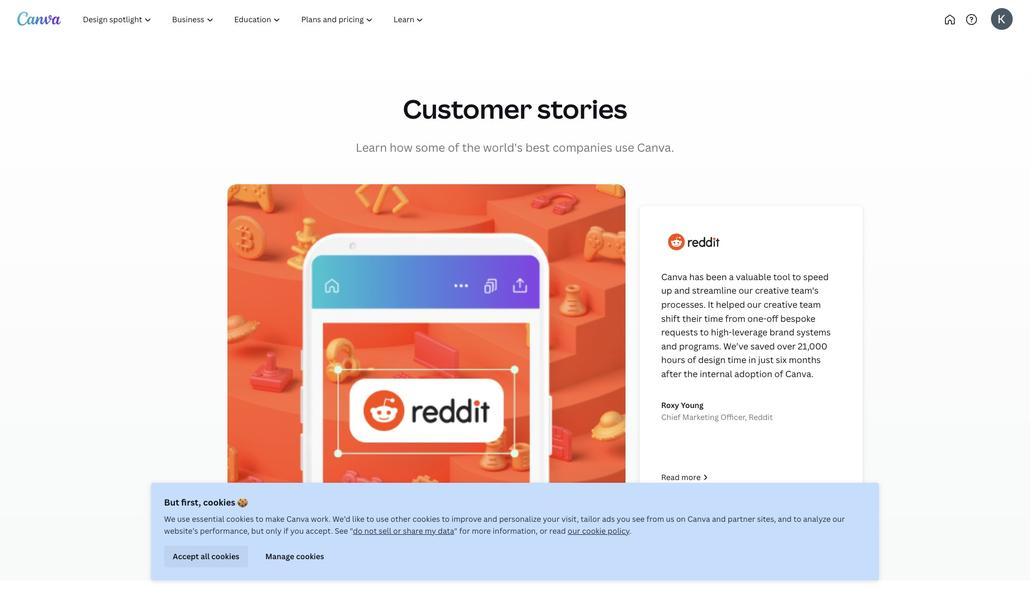 Task type: describe. For each thing, give the bounding box(es) containing it.
do not sell or share my data " for more information, or read our cookie policy .
[[353, 526, 632, 536]]

like
[[353, 514, 365, 524]]

us
[[667, 514, 675, 524]]

21,000
[[799, 340, 828, 352]]

cookies up essential
[[203, 497, 235, 508]]

" inside we use essential cookies to make canva work. we'd like to use other cookies to improve and personalize your visit, tailor ads you see from us on canva and partner sites, and to analyze our website's performance, but only if you accept. see "
[[350, 526, 353, 536]]

off
[[767, 313, 779, 324]]

my
[[425, 526, 436, 536]]

.
[[630, 526, 632, 536]]

to up data
[[442, 514, 450, 524]]

0 vertical spatial the
[[462, 140, 481, 155]]

essential
[[192, 514, 225, 524]]

we use essential cookies to make canva work. we'd like to use other cookies to improve and personalize your visit, tailor ads you see from us on canva and partner sites, and to analyze our website's performance, but only if you accept. see "
[[164, 514, 846, 536]]

information,
[[493, 526, 538, 536]]

for
[[460, 526, 470, 536]]

our down 'valuable'
[[739, 285, 754, 297]]

cookies down "accept."
[[296, 551, 324, 561]]

our cookie policy link
[[568, 526, 630, 536]]

we've
[[724, 340, 749, 352]]

website's
[[164, 526, 198, 536]]

and up the hours
[[662, 340, 678, 352]]

world's
[[484, 140, 523, 155]]

manage cookies button
[[257, 546, 333, 568]]

canva. inside canva has been a valuable tool to speed up and streamline our creative team's processes. it helped our creative team shift their time from one-off bespoke requests to high-leverage brand systems and programs. we've saved over 21,000 hours of design time in just six months after the internal adoption of canva.
[[786, 368, 814, 380]]

to up programs.
[[701, 326, 710, 338]]

from inside canva has been a valuable tool to speed up and streamline our creative team's processes. it helped our creative team shift their time from one-off bespoke requests to high-leverage brand systems and programs. we've saved over 21,000 hours of design time in just six months after the internal adoption of canva.
[[726, 313, 746, 324]]

officer,
[[721, 412, 748, 422]]

accept all cookies
[[173, 551, 240, 561]]

and up processes.
[[675, 285, 691, 297]]

but
[[164, 497, 179, 508]]

make
[[265, 514, 285, 524]]

requests
[[662, 326, 699, 338]]

1 vertical spatial time
[[728, 354, 747, 366]]

customer
[[403, 91, 532, 126]]

on
[[677, 514, 686, 524]]

canva inside canva has been a valuable tool to speed up and streamline our creative team's processes. it helped our creative team shift their time from one-off bespoke requests to high-leverage brand systems and programs. we've saved over 21,000 hours of design time in just six months after the internal adoption of canva.
[[662, 271, 688, 283]]

brand
[[770, 326, 795, 338]]

all
[[201, 551, 210, 561]]

to right like
[[367, 514, 374, 524]]

but
[[251, 526, 264, 536]]

roxy
[[662, 400, 680, 410]]

1 or from the left
[[394, 526, 401, 536]]

team
[[800, 299, 822, 311]]

performance,
[[200, 526, 250, 536]]

read more link
[[662, 471, 842, 484]]

been
[[707, 271, 728, 283]]

high-
[[712, 326, 733, 338]]

some
[[416, 140, 446, 155]]

and left the partner
[[713, 514, 726, 524]]

sites,
[[758, 514, 777, 524]]

1 vertical spatial you
[[290, 526, 304, 536]]

systems
[[797, 326, 832, 338]]

from inside we use essential cookies to make canva work. we'd like to use other cookies to improve and personalize your visit, tailor ads you see from us on canva and partner sites, and to analyze our website's performance, but only if you accept. see "
[[647, 514, 665, 524]]

up
[[662, 285, 673, 297]]

best
[[526, 140, 550, 155]]

1 vertical spatial creative
[[764, 299, 798, 311]]

work.
[[311, 514, 331, 524]]

speed
[[804, 271, 829, 283]]

the inside canva has been a valuable tool to speed up and streamline our creative team's processes. it helped our creative team shift their time from one-off bespoke requests to high-leverage brand systems and programs. we've saved over 21,000 hours of design time in just six months after the internal adoption of canva.
[[684, 368, 698, 380]]

processes.
[[662, 299, 706, 311]]

roxy young chief marketing officer, reddit
[[662, 400, 774, 422]]

0 horizontal spatial canva.
[[638, 140, 675, 155]]

analyze
[[804, 514, 831, 524]]

manage cookies
[[266, 551, 324, 561]]

data
[[438, 526, 455, 536]]

chief
[[662, 412, 681, 422]]

programs.
[[680, 340, 722, 352]]

0 horizontal spatial of
[[448, 140, 460, 155]]

0 vertical spatial you
[[617, 514, 631, 524]]

it
[[708, 299, 715, 311]]

top level navigation element
[[74, 9, 470, 30]]

first,
[[181, 497, 201, 508]]

internal
[[700, 368, 733, 380]]

0 horizontal spatial canva
[[287, 514, 309, 524]]

canva has been a valuable tool to speed up and streamline our creative team's processes. it helped our creative team shift their time from one-off bespoke requests to high-leverage brand systems and programs. we've saved over 21,000 hours of design time in just six months after the internal adoption of canva.
[[662, 271, 832, 380]]

helped
[[717, 299, 746, 311]]

in
[[749, 354, 757, 366]]

read
[[662, 472, 680, 482]]

personalize
[[500, 514, 541, 524]]

how
[[390, 140, 413, 155]]

cookies down 🍪
[[226, 514, 254, 524]]

only
[[266, 526, 282, 536]]

months
[[790, 354, 822, 366]]

and up the "do not sell or share my data " for more information, or read our cookie policy ."
[[484, 514, 498, 524]]

2 vertical spatial of
[[775, 368, 784, 380]]

improve
[[452, 514, 482, 524]]

manage
[[266, 551, 295, 561]]

0 horizontal spatial time
[[705, 313, 724, 324]]

stories
[[538, 91, 628, 126]]



Task type: locate. For each thing, give the bounding box(es) containing it.
accept.
[[306, 526, 333, 536]]

0 horizontal spatial you
[[290, 526, 304, 536]]

0 horizontal spatial or
[[394, 526, 401, 536]]

canva up the if
[[287, 514, 309, 524]]

you
[[617, 514, 631, 524], [290, 526, 304, 536]]

of down six
[[775, 368, 784, 380]]

more right the for
[[472, 526, 491, 536]]

customer stories
[[403, 91, 628, 126]]

time
[[705, 313, 724, 324], [728, 354, 747, 366]]

from
[[726, 313, 746, 324], [647, 514, 665, 524]]

creative
[[756, 285, 790, 297], [764, 299, 798, 311]]

0 vertical spatial from
[[726, 313, 746, 324]]

canva.
[[638, 140, 675, 155], [786, 368, 814, 380]]

read more
[[662, 472, 701, 482]]

time down it at the bottom of the page
[[705, 313, 724, 324]]

tool
[[774, 271, 791, 283]]

" right see
[[350, 526, 353, 536]]

we'd
[[333, 514, 351, 524]]

1 horizontal spatial or
[[540, 526, 548, 536]]

1 horizontal spatial the
[[684, 368, 698, 380]]

1 horizontal spatial time
[[728, 354, 747, 366]]

adoption
[[735, 368, 773, 380]]

from down helped
[[726, 313, 746, 324]]

partner
[[728, 514, 756, 524]]

you up policy
[[617, 514, 631, 524]]

see
[[335, 526, 348, 536]]

not
[[365, 526, 377, 536]]

design
[[699, 354, 726, 366]]

cookies up my
[[413, 514, 440, 524]]

learn
[[356, 140, 387, 155]]

leverage
[[733, 326, 768, 338]]

time down we've
[[728, 354, 747, 366]]

do not sell or share my data link
[[353, 526, 455, 536]]

sell
[[379, 526, 392, 536]]

to up but
[[256, 514, 264, 524]]

of down programs.
[[688, 354, 697, 366]]

marketing
[[683, 412, 719, 422]]

cookies
[[203, 497, 235, 508], [226, 514, 254, 524], [413, 514, 440, 524], [212, 551, 240, 561], [296, 551, 324, 561]]

the
[[462, 140, 481, 155], [684, 368, 698, 380]]

1 vertical spatial the
[[684, 368, 698, 380]]

you right the if
[[290, 526, 304, 536]]

1 horizontal spatial of
[[688, 354, 697, 366]]

share
[[403, 526, 423, 536]]

their
[[683, 313, 703, 324]]

do
[[353, 526, 363, 536]]

see
[[633, 514, 645, 524]]

one-
[[748, 313, 767, 324]]

0 horizontal spatial use
[[177, 514, 190, 524]]

creative up the off
[[764, 299, 798, 311]]

use
[[616, 140, 635, 155], [177, 514, 190, 524], [376, 514, 389, 524]]

to
[[793, 271, 802, 283], [701, 326, 710, 338], [256, 514, 264, 524], [367, 514, 374, 524], [442, 514, 450, 524], [794, 514, 802, 524]]

canva right on
[[688, 514, 711, 524]]

0 horizontal spatial from
[[647, 514, 665, 524]]

🍪
[[238, 497, 248, 508]]

1 vertical spatial of
[[688, 354, 697, 366]]

just
[[759, 354, 774, 366]]

creative down 'tool'
[[756, 285, 790, 297]]

learn how some of the world's best companies use canva.
[[356, 140, 675, 155]]

if
[[284, 526, 289, 536]]

our right analyze
[[833, 514, 846, 524]]

1 " from the left
[[350, 526, 353, 536]]

tailor
[[581, 514, 601, 524]]

reddit
[[749, 412, 774, 422]]

0 horizontal spatial the
[[462, 140, 481, 155]]

cookie
[[583, 526, 606, 536]]

six
[[776, 354, 787, 366]]

shift
[[662, 313, 681, 324]]

0 horizontal spatial more
[[472, 526, 491, 536]]

1 horizontal spatial use
[[376, 514, 389, 524]]

valuable
[[737, 271, 772, 283]]

to left analyze
[[794, 514, 802, 524]]

cookies right the all
[[212, 551, 240, 561]]

2 horizontal spatial use
[[616, 140, 635, 155]]

over
[[778, 340, 796, 352]]

2 horizontal spatial canva
[[688, 514, 711, 524]]

1 vertical spatial canva.
[[786, 368, 814, 380]]

saved
[[751, 340, 776, 352]]

use up sell at the bottom left of the page
[[376, 514, 389, 524]]

bespoke
[[781, 313, 816, 324]]

companies
[[553, 140, 613, 155]]

or
[[394, 526, 401, 536], [540, 526, 548, 536]]

policy
[[608, 526, 630, 536]]

the right after
[[684, 368, 698, 380]]

after
[[662, 368, 682, 380]]

your
[[543, 514, 560, 524]]

streamline
[[693, 285, 737, 297]]

2 " from the left
[[455, 526, 458, 536]]

0 vertical spatial creative
[[756, 285, 790, 297]]

or left read
[[540, 526, 548, 536]]

use right companies
[[616, 140, 635, 155]]

2 or from the left
[[540, 526, 548, 536]]

our up one-
[[748, 299, 762, 311]]

has
[[690, 271, 704, 283]]

and
[[675, 285, 691, 297], [662, 340, 678, 352], [484, 514, 498, 524], [713, 514, 726, 524], [779, 514, 792, 524]]

visit,
[[562, 514, 579, 524]]

or right sell at the bottom left of the page
[[394, 526, 401, 536]]

1 horizontal spatial you
[[617, 514, 631, 524]]

more right read
[[682, 472, 701, 482]]

0 vertical spatial time
[[705, 313, 724, 324]]

1 horizontal spatial canva.
[[786, 368, 814, 380]]

1 horizontal spatial from
[[726, 313, 746, 324]]

of
[[448, 140, 460, 155], [688, 354, 697, 366], [775, 368, 784, 380]]

ads
[[603, 514, 615, 524]]

the left world's
[[462, 140, 481, 155]]

our
[[739, 285, 754, 297], [748, 299, 762, 311], [833, 514, 846, 524], [568, 526, 581, 536]]

0 horizontal spatial "
[[350, 526, 353, 536]]

2 horizontal spatial of
[[775, 368, 784, 380]]

to right 'tool'
[[793, 271, 802, 283]]

canva
[[662, 271, 688, 283], [287, 514, 309, 524], [688, 514, 711, 524]]

" left the for
[[455, 526, 458, 536]]

hours
[[662, 354, 686, 366]]

team's
[[792, 285, 819, 297]]

1 vertical spatial more
[[472, 526, 491, 536]]

0 vertical spatial canva.
[[638, 140, 675, 155]]

0 vertical spatial of
[[448, 140, 460, 155]]

1 horizontal spatial more
[[682, 472, 701, 482]]

1 horizontal spatial "
[[455, 526, 458, 536]]

young
[[682, 400, 704, 410]]

we
[[164, 514, 176, 524]]

accept all cookies button
[[164, 546, 248, 568]]

our inside we use essential cookies to make canva work. we'd like to use other cookies to improve and personalize your visit, tailor ads you see from us on canva and partner sites, and to analyze our website's performance, but only if you accept. see "
[[833, 514, 846, 524]]

and right sites,
[[779, 514, 792, 524]]

0 vertical spatial more
[[682, 472, 701, 482]]

use up "website's"
[[177, 514, 190, 524]]

read
[[550, 526, 566, 536]]

from left us
[[647, 514, 665, 524]]

other
[[391, 514, 411, 524]]

1 horizontal spatial canva
[[662, 271, 688, 283]]

1 vertical spatial from
[[647, 514, 665, 524]]

of right some
[[448, 140, 460, 155]]

canva up up
[[662, 271, 688, 283]]

more
[[682, 472, 701, 482], [472, 526, 491, 536]]

but first, cookies 🍪
[[164, 497, 248, 508]]

accept
[[173, 551, 199, 561]]

a
[[730, 271, 734, 283]]

our down visit,
[[568, 526, 581, 536]]



Task type: vqa. For each thing, say whether or not it's contained in the screenshot.
of to the middle
yes



